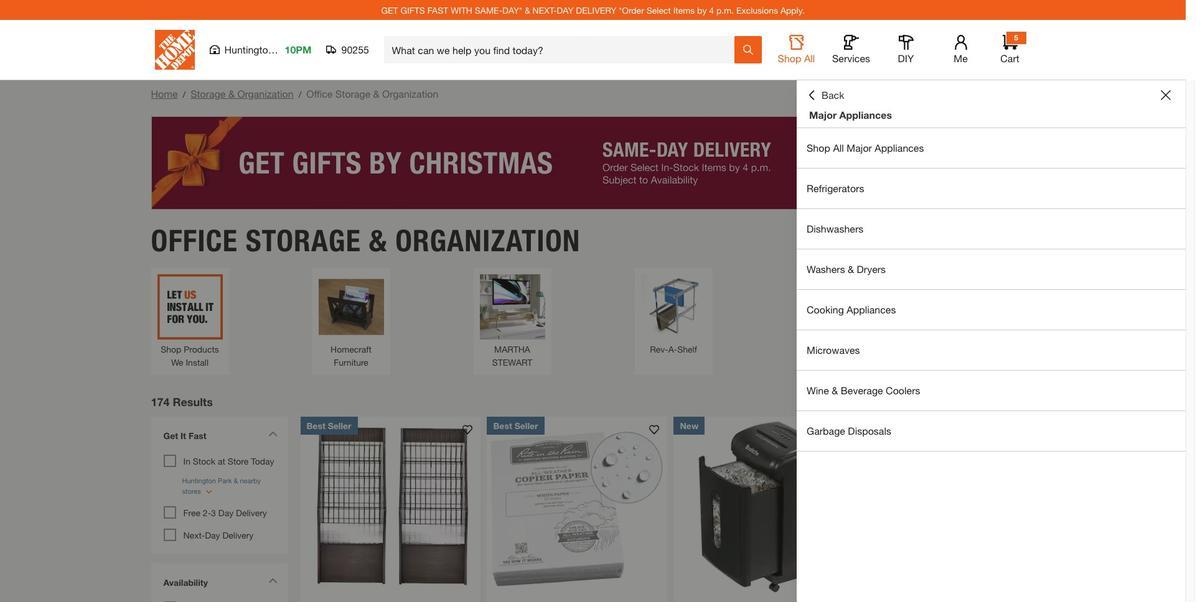 Task type: describe. For each thing, give the bounding box(es) containing it.
washers & dryers link
[[797, 250, 1186, 289]]

all for shop all
[[804, 52, 815, 64]]

next-
[[183, 530, 205, 541]]

dishwashers
[[807, 223, 864, 235]]

*order
[[619, 5, 644, 15]]

availability link
[[157, 570, 282, 599]]

select
[[647, 5, 671, 15]]

stewart
[[492, 357, 532, 368]]

major appliances
[[809, 109, 892, 121]]

free 2-3 day delivery
[[183, 508, 267, 518]]

availability
[[163, 577, 208, 588]]

services
[[832, 52, 870, 64]]

wine & beverage coolers
[[807, 385, 920, 397]]

install
[[186, 357, 209, 368]]

174
[[151, 395, 170, 409]]

menu containing shop all major appliances
[[797, 128, 1186, 452]]

shop all button
[[777, 35, 816, 65]]

shop products we install image
[[157, 274, 223, 340]]

3
[[211, 508, 216, 518]]

a-
[[668, 344, 677, 355]]

services button
[[831, 35, 871, 65]]

microwaves
[[807, 344, 860, 356]]

1 vertical spatial delivery
[[223, 530, 254, 541]]

refrigerators
[[807, 182, 864, 194]]

0 horizontal spatial office
[[151, 223, 238, 259]]

rev a shelf image
[[641, 274, 706, 340]]

diy
[[898, 52, 914, 64]]

cooking appliances link
[[797, 290, 1186, 330]]

same-
[[475, 5, 502, 15]]

home link
[[151, 88, 178, 100]]

all for shop all major appliances
[[833, 142, 844, 154]]

rev-
[[650, 344, 668, 355]]

shop all major appliances link
[[797, 128, 1186, 168]]

shop for shop all major appliances
[[807, 142, 830, 154]]

shelf
[[677, 344, 697, 355]]

shop for shop all
[[778, 52, 801, 64]]

wall mounted
[[808, 344, 862, 355]]

10pm
[[285, 44, 312, 55]]

washers & dryers
[[807, 263, 886, 275]]

1 vertical spatial day
[[205, 530, 220, 541]]

me button
[[941, 35, 981, 65]]

homecraft furniture
[[331, 344, 372, 368]]

174 results
[[151, 395, 213, 409]]

delivery
[[576, 5, 617, 15]]

in stock at store today
[[183, 456, 274, 467]]

get
[[381, 5, 398, 15]]

shop for shop products we install
[[161, 344, 181, 355]]

get it fast
[[163, 430, 206, 441]]

cart 5
[[1000, 33, 1019, 64]]

furniture
[[334, 357, 368, 368]]

office supplies image
[[963, 274, 1029, 340]]

major inside menu
[[847, 142, 872, 154]]

feedback link image
[[1178, 210, 1195, 278]]

home / storage & organization / office storage & organization
[[151, 88, 438, 100]]

wine
[[807, 385, 829, 397]]

shop products we install link
[[157, 274, 223, 369]]

appliances for major appliances
[[839, 109, 892, 121]]

get
[[163, 430, 178, 441]]

mounted
[[827, 344, 862, 355]]

shop products we install
[[161, 344, 219, 368]]

back
[[822, 89, 844, 101]]

beverage
[[841, 385, 883, 397]]

all-weather 8-1/2 in. x 11 in. 20 lbs. bulk copier paper, white (500-sheet pack) image
[[487, 417, 668, 597]]

wall mounted image
[[802, 274, 867, 340]]

by
[[697, 5, 707, 15]]

martha stewart image
[[480, 274, 545, 340]]

apply.
[[781, 5, 805, 15]]

park
[[276, 44, 297, 55]]

huntington park
[[224, 44, 297, 55]]

dishwashers link
[[797, 209, 1186, 249]]

garbage disposals link
[[797, 411, 1186, 451]]

sponsored banner image
[[151, 116, 1035, 210]]

0 vertical spatial day
[[218, 508, 234, 518]]

best seller for wooden free standing 6-tier display literature brochure magazine rack in black (2-pack) image
[[307, 420, 351, 431]]

shop all
[[778, 52, 815, 64]]

2 / from the left
[[299, 89, 301, 100]]

2-
[[203, 508, 211, 518]]

homecraft furniture image
[[318, 274, 384, 340]]

wall
[[808, 344, 824, 355]]

p.m.
[[716, 5, 734, 15]]

best seller for all-weather 8-1/2 in. x 11 in. 20 lbs. bulk copier paper, white (500-sheet pack) image
[[493, 420, 538, 431]]

1 horizontal spatial office
[[306, 88, 333, 100]]

wall mounted link
[[802, 274, 867, 356]]

coolers
[[886, 385, 920, 397]]

day*
[[502, 5, 522, 15]]

next-day delivery link
[[183, 530, 254, 541]]

0 vertical spatial major
[[809, 109, 837, 121]]

we
[[171, 357, 183, 368]]

drawer close image
[[1161, 90, 1171, 100]]



Task type: locate. For each thing, give the bounding box(es) containing it.
0 horizontal spatial all
[[804, 52, 815, 64]]

day right 3
[[218, 508, 234, 518]]

next-
[[533, 5, 557, 15]]

free
[[183, 508, 200, 518]]

menu
[[797, 128, 1186, 452]]

appliances for cooking appliances
[[847, 304, 896, 316]]

fast
[[189, 430, 206, 441]]

storage & organization link
[[191, 88, 294, 100]]

1 horizontal spatial major
[[847, 142, 872, 154]]

shop up "refrigerators"
[[807, 142, 830, 154]]

1 vertical spatial appliances
[[875, 142, 924, 154]]

products
[[184, 344, 219, 355]]

cooking appliances
[[807, 304, 896, 316]]

seller for wooden free standing 6-tier display literature brochure magazine rack in black (2-pack) image
[[328, 420, 351, 431]]

office storage & organization
[[151, 223, 581, 259]]

stock
[[193, 456, 215, 467]]

0 horizontal spatial /
[[183, 89, 186, 100]]

in
[[183, 456, 190, 467]]

/ right home link
[[183, 89, 186, 100]]

washers
[[807, 263, 845, 275]]

1 horizontal spatial /
[[299, 89, 301, 100]]

martha stewart
[[492, 344, 532, 368]]

shop all major appliances
[[807, 142, 924, 154]]

seller
[[328, 420, 351, 431], [515, 420, 538, 431]]

0 vertical spatial shop
[[778, 52, 801, 64]]

2 vertical spatial shop
[[161, 344, 181, 355]]

cart
[[1000, 52, 1019, 64]]

30 l/7.9 gal. paper shredder cross cut document shredder for credit card/cd/junk mail shredder for office home image
[[674, 417, 854, 597]]

diy button
[[886, 35, 926, 65]]

martha
[[494, 344, 530, 355]]

90255
[[341, 44, 369, 55]]

wooden free standing 6-tier display literature brochure magazine rack in black (2-pack) image
[[300, 417, 481, 597]]

/ down 10pm
[[299, 89, 301, 100]]

90255 button
[[326, 44, 369, 56]]

4
[[709, 5, 714, 15]]

appliances up shop all major appliances
[[839, 109, 892, 121]]

get gifts fast with same-day* & next-day delivery *order select items by 4 p.m. exclusions apply.
[[381, 5, 805, 15]]

shop inside shop products we install
[[161, 344, 181, 355]]

wine & beverage coolers link
[[797, 371, 1186, 411]]

appliances
[[839, 109, 892, 121], [875, 142, 924, 154], [847, 304, 896, 316]]

disposals
[[848, 425, 891, 437]]

dryers
[[857, 263, 886, 275]]

/
[[183, 89, 186, 100], [299, 89, 301, 100]]

organization
[[237, 88, 294, 100], [382, 88, 438, 100], [395, 223, 581, 259]]

shop inside button
[[778, 52, 801, 64]]

items
[[673, 5, 695, 15]]

in stock at store today link
[[183, 456, 274, 467]]

rev-a-shelf link
[[641, 274, 706, 356]]

0 horizontal spatial best
[[307, 420, 325, 431]]

0 vertical spatial delivery
[[236, 508, 267, 518]]

results
[[173, 395, 213, 409]]

delivery
[[236, 508, 267, 518], [223, 530, 254, 541]]

appliances down major appliances
[[875, 142, 924, 154]]

2 best seller from the left
[[493, 420, 538, 431]]

free 2-3 day delivery link
[[183, 508, 267, 518]]

delivery down free 2-3 day delivery link
[[223, 530, 254, 541]]

microwaves link
[[797, 331, 1186, 370]]

shop up we
[[161, 344, 181, 355]]

What can we help you find today? search field
[[392, 37, 734, 63]]

homecraft furniture link
[[318, 274, 384, 369]]

refrigerators link
[[797, 169, 1186, 209]]

fast
[[428, 5, 448, 15]]

best
[[307, 420, 325, 431], [493, 420, 512, 431]]

next-day delivery
[[183, 530, 254, 541]]

1 best from the left
[[307, 420, 325, 431]]

all
[[804, 52, 815, 64], [833, 142, 844, 154]]

0 horizontal spatial seller
[[328, 420, 351, 431]]

best for wooden free standing 6-tier display literature brochure magazine rack in black (2-pack) image
[[307, 420, 325, 431]]

2 vertical spatial appliances
[[847, 304, 896, 316]]

0 horizontal spatial best seller
[[307, 420, 351, 431]]

0 horizontal spatial shop
[[161, 344, 181, 355]]

1 / from the left
[[183, 89, 186, 100]]

day down 3
[[205, 530, 220, 541]]

best seller
[[307, 420, 351, 431], [493, 420, 538, 431]]

2 horizontal spatial shop
[[807, 142, 830, 154]]

1 vertical spatial all
[[833, 142, 844, 154]]

me
[[954, 52, 968, 64]]

cx8 crosscut shredder image
[[861, 417, 1041, 597]]

1 best seller from the left
[[307, 420, 351, 431]]

1 vertical spatial shop
[[807, 142, 830, 154]]

best for all-weather 8-1/2 in. x 11 in. 20 lbs. bulk copier paper, white (500-sheet pack) image
[[493, 420, 512, 431]]

0 horizontal spatial major
[[809, 109, 837, 121]]

2 best from the left
[[493, 420, 512, 431]]

garbage
[[807, 425, 845, 437]]

1 horizontal spatial seller
[[515, 420, 538, 431]]

day
[[218, 508, 234, 518], [205, 530, 220, 541]]

home
[[151, 88, 178, 100]]

1 horizontal spatial shop
[[778, 52, 801, 64]]

0 vertical spatial all
[[804, 52, 815, 64]]

0 vertical spatial office
[[306, 88, 333, 100]]

0 vertical spatial appliances
[[839, 109, 892, 121]]

the home depot logo image
[[155, 30, 195, 70]]

appliances down dryers
[[847, 304, 896, 316]]

seller for all-weather 8-1/2 in. x 11 in. 20 lbs. bulk copier paper, white (500-sheet pack) image
[[515, 420, 538, 431]]

major down major appliances
[[847, 142, 872, 154]]

all down major appliances
[[833, 142, 844, 154]]

1 horizontal spatial best
[[493, 420, 512, 431]]

with
[[451, 5, 472, 15]]

1 horizontal spatial all
[[833, 142, 844, 154]]

1 horizontal spatial best seller
[[493, 420, 538, 431]]

back button
[[807, 89, 844, 101]]

5
[[1014, 33, 1018, 42]]

all inside button
[[804, 52, 815, 64]]

gifts
[[401, 5, 425, 15]]

2 seller from the left
[[515, 420, 538, 431]]

day
[[557, 5, 574, 15]]

shop
[[778, 52, 801, 64], [807, 142, 830, 154], [161, 344, 181, 355]]

1 vertical spatial office
[[151, 223, 238, 259]]

cooking
[[807, 304, 844, 316]]

delivery right 3
[[236, 508, 267, 518]]

1 vertical spatial major
[[847, 142, 872, 154]]

1 seller from the left
[[328, 420, 351, 431]]

all up back button
[[804, 52, 815, 64]]

homecraft
[[331, 344, 372, 355]]

today
[[251, 456, 274, 467]]

major down back button
[[809, 109, 837, 121]]

shop down apply.
[[778, 52, 801, 64]]

new
[[680, 420, 699, 431]]

it
[[181, 430, 186, 441]]

huntington
[[224, 44, 274, 55]]

exclusions
[[736, 5, 778, 15]]

storage
[[191, 88, 226, 100], [335, 88, 370, 100], [246, 223, 361, 259]]

major
[[809, 109, 837, 121], [847, 142, 872, 154]]

store
[[228, 456, 249, 467]]

at
[[218, 456, 225, 467]]



Task type: vqa. For each thing, say whether or not it's contained in the screenshot.
Write on the right top
no



